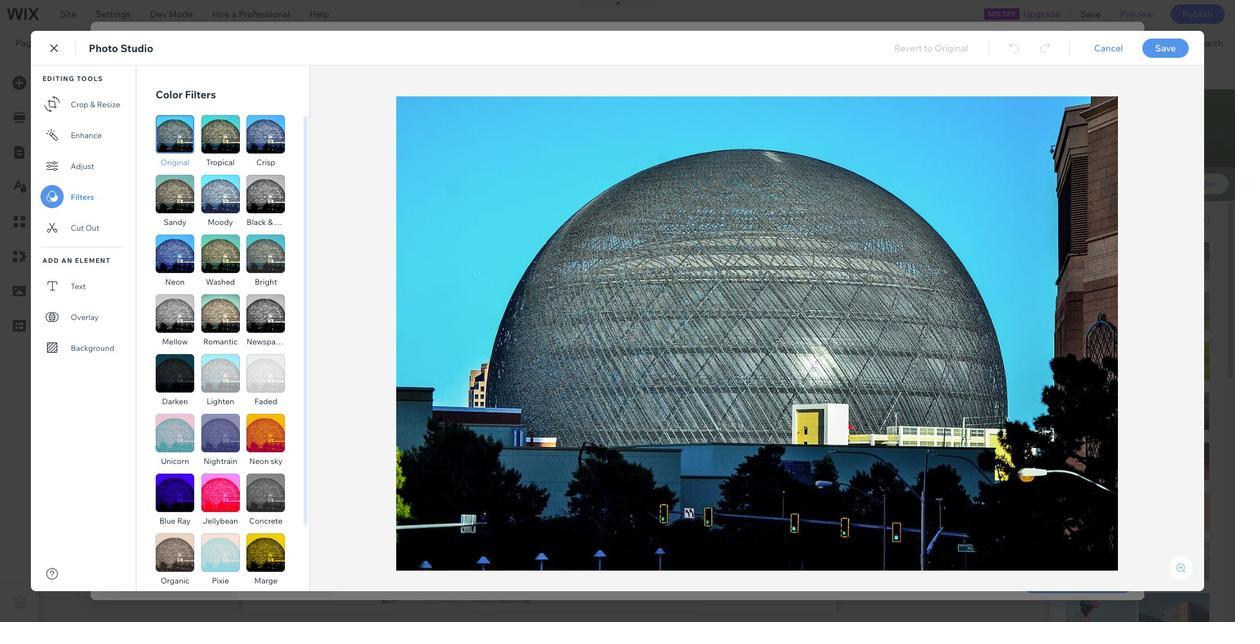 Task type: vqa. For each thing, say whether or not it's contained in the screenshot.
Popup
no



Task type: describe. For each thing, give the bounding box(es) containing it.
selected backgrounds
[[1065, 214, 1160, 226]]

dev
[[150, 8, 167, 20]]

save button
[[1071, 0, 1111, 28]]

design for life
[[1074, 315, 1161, 328]]

life
[[1140, 315, 1161, 328]]

strip
[[1065, 211, 1086, 223]]

mode
[[169, 8, 193, 20]]

backgrounds
[[1105, 214, 1160, 226]]

hire a professional
[[212, 8, 290, 20]]

help
[[309, 8, 329, 20]]

home
[[49, 37, 76, 49]]

search
[[1194, 37, 1224, 49]]

publish
[[1182, 8, 1213, 20]]

professional
[[239, 8, 290, 20]]

section background
[[1065, 132, 1151, 143]]

a
[[232, 8, 237, 20]]

1 vertical spatial settings
[[1122, 129, 1155, 139]]

content
[[1089, 100, 1123, 112]]



Task type: locate. For each thing, give the bounding box(es) containing it.
background
[[1100, 132, 1151, 143], [1088, 211, 1139, 223]]

background down content
[[1100, 132, 1151, 143]]

tools
[[1133, 37, 1155, 49]]

video
[[1196, 179, 1217, 188]]

0 vertical spatial settings
[[96, 8, 131, 20]]

background for strip background
[[1088, 211, 1139, 223]]

0 horizontal spatial 50%
[[988, 10, 1001, 18]]

layout
[[1184, 100, 1213, 112]]

background for section background
[[1100, 132, 1151, 143]]

50% left off
[[988, 10, 1001, 18]]

background right strip at the right of page
[[1088, 211, 1139, 223]]

1 vertical spatial 50%
[[1078, 37, 1096, 49]]

50% off
[[988, 10, 1016, 18]]

site
[[60, 8, 76, 20]]

0 vertical spatial background
[[1100, 132, 1151, 143]]

50% button
[[1058, 29, 1105, 57]]

publish button
[[1171, 5, 1225, 24]]

selected
[[1065, 214, 1103, 226]]

save
[[1080, 8, 1101, 20]]

title
[[1065, 290, 1084, 302]]

upgrade
[[1024, 8, 1061, 20]]

50% down 'save' button
[[1078, 37, 1096, 49]]

50% inside button
[[1078, 37, 1096, 49]]

color
[[1077, 179, 1096, 188]]

0 horizontal spatial settings
[[96, 8, 131, 20]]

50%
[[988, 10, 1001, 18], [1078, 37, 1096, 49]]

settings
[[96, 8, 131, 20], [1122, 129, 1155, 139]]

preview
[[1120, 8, 1153, 20]]

hire
[[212, 8, 230, 20]]

tools button
[[1106, 29, 1167, 57]]

strip background
[[1065, 211, 1139, 223]]

settings left dev
[[96, 8, 131, 20]]

0 vertical spatial 50%
[[988, 10, 1001, 18]]

section
[[1065, 132, 1098, 143]]

50% for 50% off
[[988, 10, 1001, 18]]

search button
[[1167, 29, 1235, 57]]

design for
[[1074, 315, 1137, 328]]

preview button
[[1111, 0, 1163, 28]]

off
[[1003, 10, 1016, 18]]

dev mode
[[150, 8, 193, 20]]

1 horizontal spatial 50%
[[1078, 37, 1096, 49]]

1 vertical spatial background
[[1088, 211, 1139, 223]]

1 horizontal spatial settings
[[1122, 129, 1155, 139]]

settings down content
[[1122, 129, 1155, 139]]

50% for 50%
[[1078, 37, 1096, 49]]



